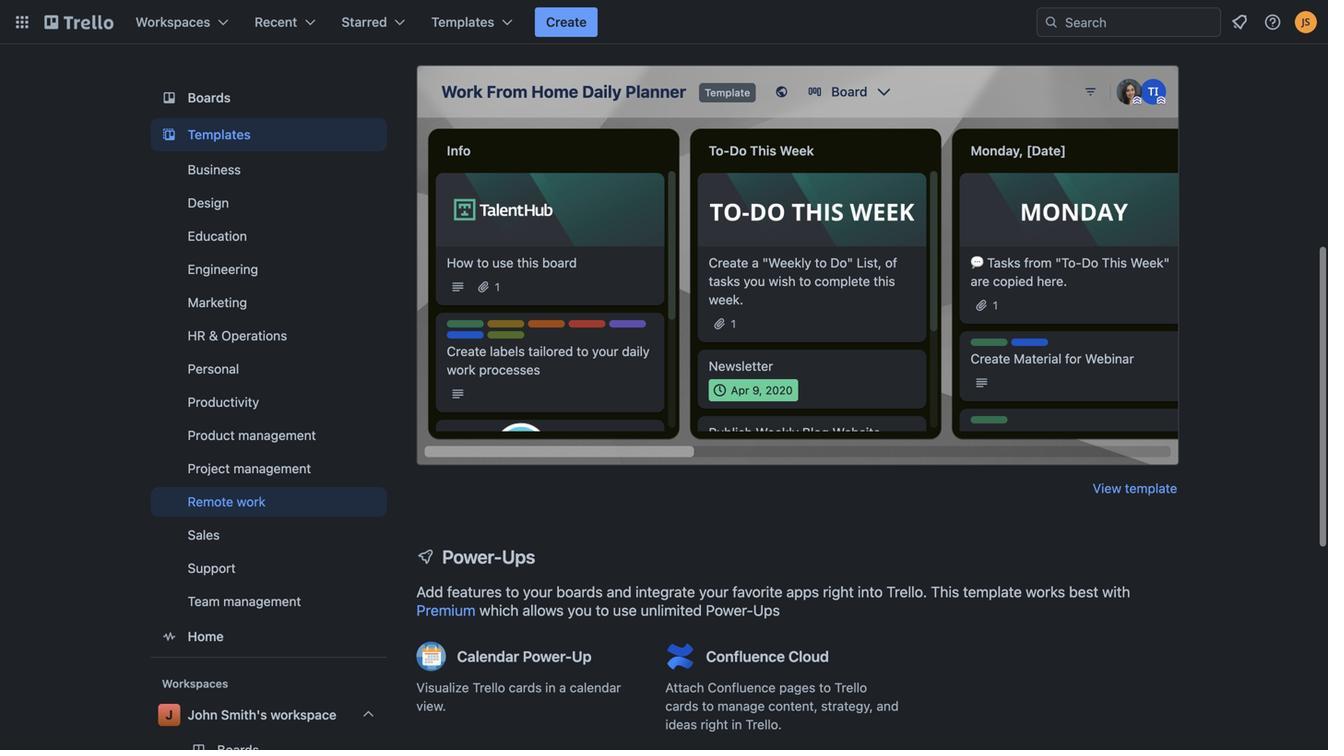 Task type: describe. For each thing, give the bounding box(es) containing it.
project
[[188, 461, 230, 476]]

calendar power-up
[[457, 648, 592, 665]]

confluence inside "attach confluence pages to trello cards to manage content, strategy, and ideas right in trello."
[[708, 680, 776, 695]]

favorite
[[733, 583, 783, 601]]

attach confluence pages to trello cards to manage content, strategy, and ideas right in trello.
[[666, 680, 899, 732]]

features
[[447, 583, 502, 601]]

0 vertical spatial confluence
[[706, 648, 785, 665]]

content,
[[769, 698, 818, 714]]

personal
[[188, 361, 239, 376]]

power- inside add features to your boards and integrate your favorite apps right into trello. this template works best with premium which allows you to use unlimited power-ups
[[706, 602, 754, 619]]

cards inside visualize trello cards in a calendar view.
[[509, 680, 542, 695]]

project management
[[188, 461, 311, 476]]

open information menu image
[[1264, 13, 1283, 31]]

1 horizontal spatial power-
[[523, 648, 572, 665]]

use
[[613, 602, 637, 619]]

visualize
[[417, 680, 469, 695]]

strategy,
[[822, 698, 873, 714]]

smith's
[[221, 707, 267, 722]]

&
[[209, 328, 218, 343]]

trello. inside "attach confluence pages to trello cards to manage content, strategy, and ideas right in trello."
[[746, 717, 782, 732]]

design link
[[151, 188, 387, 218]]

you
[[568, 602, 592, 619]]

hr & operations link
[[151, 321, 387, 351]]

support
[[188, 561, 236, 576]]

in inside "attach confluence pages to trello cards to manage content, strategy, and ideas right in trello."
[[732, 717, 742, 732]]

0 vertical spatial ups
[[502, 546, 535, 567]]

recent button
[[244, 7, 327, 37]]

calendar
[[570, 680, 621, 695]]

0 notifications image
[[1229, 11, 1251, 33]]

product management link
[[151, 421, 387, 450]]

workspaces button
[[125, 7, 240, 37]]

template inside add features to your boards and integrate your favorite apps right into trello. this template works best with premium which allows you to use unlimited power-ups
[[963, 583, 1022, 601]]

1 horizontal spatial template
[[1125, 481, 1178, 496]]

engineering
[[188, 262, 258, 277]]

and inside "attach confluence pages to trello cards to manage content, strategy, and ideas right in trello."
[[877, 698, 899, 714]]

hr & operations
[[188, 328, 287, 343]]

cloud
[[789, 648, 829, 665]]

work
[[237, 494, 266, 509]]

unlimited
[[641, 602, 702, 619]]

boards
[[557, 583, 603, 601]]

2 your from the left
[[699, 583, 729, 601]]

create button
[[535, 7, 598, 37]]

a
[[559, 680, 566, 695]]

1 vertical spatial workspaces
[[162, 677, 228, 690]]

workspace
[[271, 707, 337, 722]]

trello inside visualize trello cards in a calendar view.
[[473, 680, 505, 695]]

personal link
[[151, 354, 387, 384]]

templates inside dropdown button
[[432, 14, 495, 30]]

calendar
[[457, 648, 519, 665]]

right inside add features to your boards and integrate your favorite apps right into trello. this template works best with premium which allows you to use unlimited power-ups
[[823, 583, 854, 601]]

view.
[[417, 698, 446, 714]]

remote work link
[[151, 487, 387, 517]]

team management link
[[151, 587, 387, 616]]

back to home image
[[44, 7, 113, 37]]

templates button
[[420, 7, 524, 37]]

ideas
[[666, 717, 697, 732]]

productivity
[[188, 394, 259, 410]]

works
[[1026, 583, 1066, 601]]

design
[[188, 195, 229, 210]]

create
[[546, 14, 587, 30]]

management for project management
[[233, 461, 311, 476]]

marketing
[[188, 295, 247, 310]]

home link
[[151, 620, 387, 653]]

ups inside add features to your boards and integrate your favorite apps right into trello. this template works best with premium which allows you to use unlimited power-ups
[[754, 602, 780, 619]]

search image
[[1044, 15, 1059, 30]]

education
[[188, 228, 247, 244]]

to left use
[[596, 602, 609, 619]]

confluence cloud
[[706, 648, 829, 665]]

operations
[[222, 328, 287, 343]]

project management link
[[151, 454, 387, 483]]

john smith's workspace
[[188, 707, 337, 722]]

Search field
[[1059, 8, 1221, 36]]

pages
[[780, 680, 816, 695]]

to right pages
[[819, 680, 831, 695]]

starred button
[[331, 7, 417, 37]]

team
[[188, 594, 220, 609]]

business
[[188, 162, 241, 177]]

premium link
[[417, 602, 476, 619]]

engineering link
[[151, 255, 387, 284]]

product management
[[188, 428, 316, 443]]

view template link
[[1093, 479, 1178, 498]]

best
[[1070, 583, 1099, 601]]

john
[[188, 707, 218, 722]]



Task type: vqa. For each thing, say whether or not it's contained in the screenshot.
Home link
yes



Task type: locate. For each thing, give the bounding box(es) containing it.
and
[[607, 583, 632, 601], [877, 698, 899, 714]]

2 trello from the left
[[835, 680, 868, 695]]

1 vertical spatial trello.
[[746, 717, 782, 732]]

to up which
[[506, 583, 519, 601]]

workspaces up 'john'
[[162, 677, 228, 690]]

0 vertical spatial cards
[[509, 680, 542, 695]]

template right this
[[963, 583, 1022, 601]]

integrate
[[636, 583, 695, 601]]

1 horizontal spatial trello
[[835, 680, 868, 695]]

ups
[[502, 546, 535, 567], [754, 602, 780, 619]]

workspaces up board image
[[136, 14, 210, 30]]

right left into
[[823, 583, 854, 601]]

primary element
[[0, 0, 1329, 44]]

trello down calendar
[[473, 680, 505, 695]]

0 vertical spatial trello.
[[887, 583, 928, 601]]

0 horizontal spatial in
[[546, 680, 556, 695]]

2 vertical spatial power-
[[523, 648, 572, 665]]

boards link
[[151, 81, 387, 114]]

product
[[188, 428, 235, 443]]

up
[[572, 648, 592, 665]]

visualize trello cards in a calendar view.
[[417, 680, 621, 714]]

0 horizontal spatial templates
[[188, 127, 251, 142]]

0 vertical spatial templates
[[432, 14, 495, 30]]

trello. inside add features to your boards and integrate your favorite apps right into trello. this template works best with premium which allows you to use unlimited power-ups
[[887, 583, 928, 601]]

team management
[[188, 594, 301, 609]]

trello.
[[887, 583, 928, 601], [746, 717, 782, 732]]

1 vertical spatial cards
[[666, 698, 699, 714]]

1 horizontal spatial your
[[699, 583, 729, 601]]

ups down favorite
[[754, 602, 780, 619]]

trello
[[473, 680, 505, 695], [835, 680, 868, 695]]

2 horizontal spatial power-
[[706, 602, 754, 619]]

0 horizontal spatial trello.
[[746, 717, 782, 732]]

management inside 'product management' link
[[238, 428, 316, 443]]

trello inside "attach confluence pages to trello cards to manage content, strategy, and ideas right in trello."
[[835, 680, 868, 695]]

and inside add features to your boards and integrate your favorite apps right into trello. this template works best with premium which allows you to use unlimited power-ups
[[607, 583, 632, 601]]

premium
[[417, 602, 476, 619]]

1 horizontal spatial and
[[877, 698, 899, 714]]

templates
[[432, 14, 495, 30], [188, 127, 251, 142]]

support link
[[151, 554, 387, 583]]

and right strategy,
[[877, 698, 899, 714]]

0 horizontal spatial your
[[523, 583, 553, 601]]

recent
[[255, 14, 297, 30]]

management for team management
[[223, 594, 301, 609]]

power- up the a
[[523, 648, 572, 665]]

power- up the features
[[442, 546, 502, 567]]

0 vertical spatial right
[[823, 583, 854, 601]]

your left favorite
[[699, 583, 729, 601]]

marketing link
[[151, 288, 387, 317]]

to
[[506, 583, 519, 601], [596, 602, 609, 619], [819, 680, 831, 695], [702, 698, 714, 714]]

home
[[188, 629, 224, 644]]

0 horizontal spatial power-
[[442, 546, 502, 567]]

view
[[1093, 481, 1122, 496]]

management down support link
[[223, 594, 301, 609]]

0 horizontal spatial and
[[607, 583, 632, 601]]

0 horizontal spatial ups
[[502, 546, 535, 567]]

1 vertical spatial templates
[[188, 127, 251, 142]]

management
[[238, 428, 316, 443], [233, 461, 311, 476], [223, 594, 301, 609]]

confluence
[[706, 648, 785, 665], [708, 680, 776, 695]]

1 vertical spatial confluence
[[708, 680, 776, 695]]

1 horizontal spatial cards
[[666, 698, 699, 714]]

management inside team management link
[[223, 594, 301, 609]]

your up allows
[[523, 583, 553, 601]]

1 vertical spatial and
[[877, 698, 899, 714]]

cards down calendar power-up
[[509, 680, 542, 695]]

with
[[1103, 583, 1131, 601]]

management down productivity "link" in the bottom of the page
[[238, 428, 316, 443]]

your
[[523, 583, 553, 601], [699, 583, 729, 601]]

workspaces inside popup button
[[136, 14, 210, 30]]

0 vertical spatial and
[[607, 583, 632, 601]]

0 vertical spatial management
[[238, 428, 316, 443]]

1 vertical spatial power-
[[706, 602, 754, 619]]

education link
[[151, 221, 387, 251]]

sales link
[[151, 520, 387, 550]]

right inside "attach confluence pages to trello cards to manage content, strategy, and ideas right in trello."
[[701, 717, 728, 732]]

this
[[931, 583, 960, 601]]

add features to your boards and integrate your favorite apps right into trello. this template works best with premium which allows you to use unlimited power-ups
[[417, 583, 1131, 619]]

home image
[[158, 626, 180, 648]]

sales
[[188, 527, 220, 543]]

1 horizontal spatial trello.
[[887, 583, 928, 601]]

1 vertical spatial right
[[701, 717, 728, 732]]

right down the manage at the right bottom of the page
[[701, 717, 728, 732]]

allows
[[523, 602, 564, 619]]

in down the manage at the right bottom of the page
[[732, 717, 742, 732]]

j
[[165, 707, 173, 722]]

trello. down the manage at the right bottom of the page
[[746, 717, 782, 732]]

starred
[[342, 14, 387, 30]]

1 horizontal spatial templates
[[432, 14, 495, 30]]

0 horizontal spatial right
[[701, 717, 728, 732]]

1 vertical spatial in
[[732, 717, 742, 732]]

1 your from the left
[[523, 583, 553, 601]]

0 horizontal spatial cards
[[509, 680, 542, 695]]

into
[[858, 583, 883, 601]]

template board image
[[158, 124, 180, 146]]

ups up which
[[502, 546, 535, 567]]

1 horizontal spatial ups
[[754, 602, 780, 619]]

cards up the ideas
[[666, 698, 699, 714]]

1 vertical spatial ups
[[754, 602, 780, 619]]

business link
[[151, 155, 387, 185]]

apps
[[787, 583, 819, 601]]

boards
[[188, 90, 231, 105]]

to down attach
[[702, 698, 714, 714]]

power-ups
[[442, 546, 535, 567]]

management down 'product management' link
[[233, 461, 311, 476]]

in left the a
[[546, 680, 556, 695]]

board image
[[158, 87, 180, 109]]

1 horizontal spatial in
[[732, 717, 742, 732]]

remote work
[[188, 494, 266, 509]]

1 horizontal spatial right
[[823, 583, 854, 601]]

attach
[[666, 680, 705, 695]]

management for product management
[[238, 428, 316, 443]]

right
[[823, 583, 854, 601], [701, 717, 728, 732]]

1 vertical spatial management
[[233, 461, 311, 476]]

hr
[[188, 328, 206, 343]]

manage
[[718, 698, 765, 714]]

add
[[417, 583, 443, 601]]

in
[[546, 680, 556, 695], [732, 717, 742, 732]]

remote
[[188, 494, 233, 509]]

productivity link
[[151, 388, 387, 417]]

john smith (johnsmith38824343) image
[[1295, 11, 1318, 33]]

management inside project management link
[[233, 461, 311, 476]]

0 vertical spatial workspaces
[[136, 14, 210, 30]]

0 vertical spatial template
[[1125, 481, 1178, 496]]

template
[[1125, 481, 1178, 496], [963, 583, 1022, 601]]

1 trello from the left
[[473, 680, 505, 695]]

templates up business
[[188, 127, 251, 142]]

templates link
[[151, 118, 387, 151]]

2 vertical spatial management
[[223, 594, 301, 609]]

0 vertical spatial in
[[546, 680, 556, 695]]

template right view
[[1125, 481, 1178, 496]]

power-
[[442, 546, 502, 567], [706, 602, 754, 619], [523, 648, 572, 665]]

which
[[480, 602, 519, 619]]

view template
[[1093, 481, 1178, 496]]

and up use
[[607, 583, 632, 601]]

cards
[[509, 680, 542, 695], [666, 698, 699, 714]]

trello up strategy,
[[835, 680, 868, 695]]

1 vertical spatial template
[[963, 583, 1022, 601]]

templates right starred dropdown button
[[432, 14, 495, 30]]

0 vertical spatial power-
[[442, 546, 502, 567]]

in inside visualize trello cards in a calendar view.
[[546, 680, 556, 695]]

0 horizontal spatial template
[[963, 583, 1022, 601]]

trello. right into
[[887, 583, 928, 601]]

power- down favorite
[[706, 602, 754, 619]]

cards inside "attach confluence pages to trello cards to manage content, strategy, and ideas right in trello."
[[666, 698, 699, 714]]

0 horizontal spatial trello
[[473, 680, 505, 695]]



